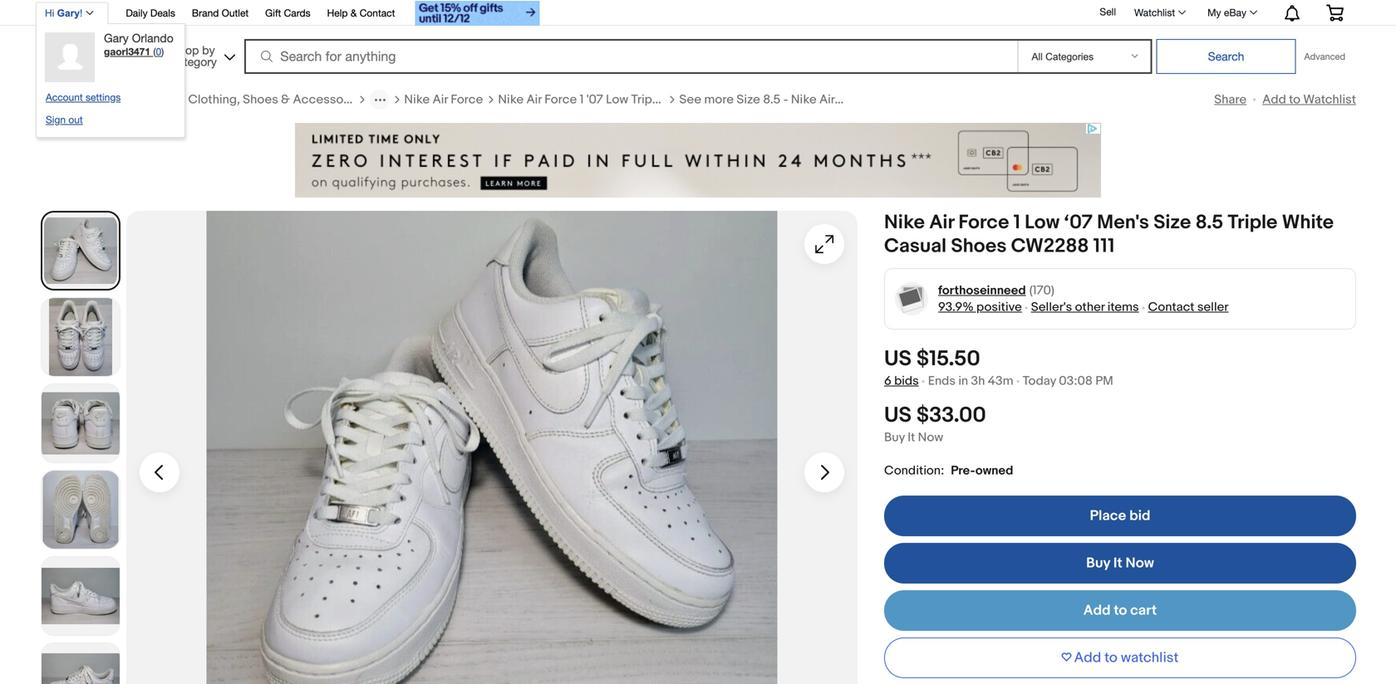 Task type: vqa. For each thing, say whether or not it's contained in the screenshot.
THE FORCE in See more Size 8.5 - Nike Air Force 1 '07 Low Triple Whi... link
yes



Task type: locate. For each thing, give the bounding box(es) containing it.
buy
[[884, 430, 905, 445], [1086, 555, 1111, 573]]

1 vertical spatial watchlist
[[1304, 92, 1357, 107]]

it down place bid
[[1114, 555, 1123, 573]]

it up condition:
[[908, 430, 915, 445]]

0 horizontal spatial now
[[918, 430, 944, 445]]

1 vertical spatial add
[[1084, 603, 1111, 620]]

6 bids
[[884, 374, 919, 389]]

add to watchlist button
[[884, 638, 1357, 679]]

1 horizontal spatial it
[[1114, 555, 1123, 573]]

2 us from the top
[[884, 403, 912, 429]]

low left "whi..."
[[899, 92, 922, 107]]

1 '07 from the left
[[587, 92, 603, 107]]

add for add to watchlist
[[1074, 650, 1102, 667]]

to right back
[[96, 92, 107, 107]]

watchlist down the advanced link
[[1304, 92, 1357, 107]]

us inside us $33.00 buy it now
[[884, 403, 912, 429]]

0 horizontal spatial shoes
[[243, 92, 278, 107]]

93.9% positive
[[938, 300, 1022, 315]]

now down bid
[[1126, 555, 1154, 573]]

1 horizontal spatial 1
[[873, 92, 877, 107]]

to left cart
[[1114, 603, 1127, 620]]

contact left seller
[[1148, 300, 1195, 315]]

brand
[[192, 7, 219, 19]]

0 vertical spatial contact
[[360, 7, 395, 19]]

more
[[704, 92, 734, 107]]

1 horizontal spatial white
[[1282, 211, 1334, 235]]

2 horizontal spatial low
[[1025, 211, 1060, 235]]

add right share button
[[1263, 92, 1287, 107]]

seller's other items link
[[1031, 300, 1139, 315]]

0 vertical spatial 8.5
[[763, 92, 781, 107]]

size right men's
[[1154, 211, 1191, 235]]

'07 inside see more size 8.5 - nike air force 1 '07 low triple whi... link
[[880, 92, 896, 107]]

0 vertical spatial buy
[[884, 430, 905, 445]]

1 for nike air force 1 low '07 men's size 8.5 triple white casual shoes cw2288 111
[[1014, 211, 1021, 235]]

back to home page
[[65, 92, 174, 107]]

0 vertical spatial add
[[1263, 92, 1287, 107]]

nike inside nike air force 1 low '07 men's size 8.5 triple white casual shoes cw2288 111
[[884, 211, 925, 235]]

!
[[80, 7, 83, 19]]

'07 inside nike air force 1 '07 low triple white link
[[587, 92, 603, 107]]

contact right help
[[360, 7, 395, 19]]

watchlist right sell
[[1135, 7, 1175, 18]]

0 horizontal spatial it
[[908, 430, 915, 445]]

add down add to cart link
[[1074, 650, 1102, 667]]

nike air force 1 '07 low triple white link
[[498, 91, 698, 108]]

& left accessories
[[281, 92, 290, 107]]

0 horizontal spatial size
[[737, 92, 760, 107]]

air for nike air force 1 low '07 men's size 8.5 triple white casual shoes cw2288 111
[[929, 211, 954, 235]]

account navigation
[[36, 0, 1357, 28]]

casual
[[884, 235, 947, 259]]

0 horizontal spatial buy
[[884, 430, 905, 445]]

shoes up forthoseinneed
[[951, 235, 1007, 259]]

& right help
[[351, 7, 357, 19]]

nike
[[404, 92, 430, 107], [498, 92, 524, 107], [791, 92, 817, 107], [884, 211, 925, 235]]

6
[[884, 374, 892, 389]]

picture 1 of 7 image
[[42, 213, 119, 289]]

my
[[1208, 7, 1221, 18]]

get an extra 15% off image
[[415, 1, 540, 26]]

1 horizontal spatial now
[[1126, 555, 1154, 573]]

add left cart
[[1084, 603, 1111, 620]]

1 for nike air force 1 '07 low triple white
[[580, 92, 584, 107]]

2 horizontal spatial triple
[[1228, 211, 1278, 235]]

contact
[[360, 7, 395, 19], [1148, 300, 1195, 315]]

1 horizontal spatial contact
[[1148, 300, 1195, 315]]

0 horizontal spatial white
[[665, 92, 698, 107]]

0 horizontal spatial contact
[[360, 7, 395, 19]]

advanced link
[[1296, 40, 1354, 73]]

forthoseinneed (170)
[[938, 283, 1055, 298]]

add inside button
[[1074, 650, 1102, 667]]

to left watchlist on the right
[[1105, 650, 1118, 667]]

whi...
[[958, 92, 989, 107]]

picture 2 of 7 image
[[42, 298, 120, 377]]

&
[[351, 7, 357, 19], [281, 92, 290, 107]]

'07
[[587, 92, 603, 107], [880, 92, 896, 107]]

white
[[665, 92, 698, 107], [1282, 211, 1334, 235]]

size right more
[[737, 92, 760, 107]]

0 horizontal spatial &
[[281, 92, 290, 107]]

0 vertical spatial watchlist
[[1135, 7, 1175, 18]]

forthoseinneed
[[938, 283, 1026, 298]]

1 vertical spatial it
[[1114, 555, 1123, 573]]

nike air force
[[404, 92, 483, 107]]

brand outlet link
[[192, 5, 249, 23]]

$15.50
[[917, 347, 981, 372]]

1 vertical spatial contact
[[1148, 300, 1195, 315]]

1 us from the top
[[884, 347, 912, 372]]

nike air force 1 '07 low triple white
[[498, 92, 698, 107]]

cart
[[1131, 603, 1157, 620]]

6 bids link
[[884, 374, 919, 389]]

1 horizontal spatial watchlist
[[1304, 92, 1357, 107]]

shoes inside nike air force 1 low '07 men's size 8.5 triple white casual shoes cw2288 111
[[951, 235, 1007, 259]]

force for nike air force 1 low '07 men's size 8.5 triple white casual shoes cw2288 111
[[959, 211, 1009, 235]]

pm
[[1096, 374, 1114, 389]]

to
[[96, 92, 107, 107], [1289, 92, 1301, 107], [1114, 603, 1127, 620], [1105, 650, 1118, 667]]

us down 6 bids link
[[884, 403, 912, 429]]

1 horizontal spatial &
[[351, 7, 357, 19]]

air for nike air force
[[433, 92, 448, 107]]

place bid
[[1090, 508, 1151, 525]]

it inside us $33.00 buy it now
[[908, 430, 915, 445]]

add for add to cart
[[1084, 603, 1111, 620]]

contact inside account navigation
[[360, 7, 395, 19]]

1 vertical spatial 8.5
[[1196, 211, 1224, 235]]

size inside nike air force 1 low '07 men's size 8.5 triple white casual shoes cw2288 111
[[1154, 211, 1191, 235]]

shop
[[171, 43, 199, 57]]

see more size 8.5 - nike air force 1 '07 low triple whi...
[[679, 92, 989, 107]]

low left '07
[[1025, 211, 1060, 235]]

1 vertical spatial &
[[281, 92, 290, 107]]

today
[[1023, 374, 1056, 389]]

1 vertical spatial shoes
[[951, 235, 1007, 259]]

0 vertical spatial size
[[737, 92, 760, 107]]

seller's
[[1031, 300, 1072, 315]]

hi
[[45, 7, 54, 19]]

1 vertical spatial us
[[884, 403, 912, 429]]

0 vertical spatial &
[[351, 7, 357, 19]]

shoes right the clothing,
[[243, 92, 278, 107]]

2 '07 from the left
[[880, 92, 896, 107]]

us up 6 bids
[[884, 347, 912, 372]]

8.5
[[763, 92, 781, 107], [1196, 211, 1224, 235]]

now inside us $33.00 buy it now
[[918, 430, 944, 445]]

to down the advanced link
[[1289, 92, 1301, 107]]

watchlist link
[[1125, 2, 1194, 22]]

0 horizontal spatial 1
[[580, 92, 584, 107]]

0 vertical spatial it
[[908, 430, 915, 445]]

it
[[908, 430, 915, 445], [1114, 555, 1123, 573]]

gift cards link
[[265, 5, 311, 23]]

0 vertical spatial now
[[918, 430, 944, 445]]

picture 3 of 7 image
[[42, 385, 120, 463]]

2 vertical spatial add
[[1074, 650, 1102, 667]]

1 horizontal spatial shoes
[[951, 235, 1007, 259]]

to inside button
[[1105, 650, 1118, 667]]

1 horizontal spatial '07
[[880, 92, 896, 107]]

1 vertical spatial white
[[1282, 211, 1334, 235]]

2 horizontal spatial 1
[[1014, 211, 1021, 235]]

add to watchlist
[[1074, 650, 1179, 667]]

1
[[580, 92, 584, 107], [873, 92, 877, 107], [1014, 211, 1021, 235]]

add to watchlist
[[1263, 92, 1357, 107]]

forthoseinneed link
[[938, 283, 1026, 299]]

1 horizontal spatial triple
[[924, 92, 956, 107]]

watchlist
[[1135, 7, 1175, 18], [1304, 92, 1357, 107]]

cw2288
[[1011, 235, 1089, 259]]

picture 4 of 7 image
[[42, 471, 120, 549]]

seller's other items
[[1031, 300, 1139, 315]]

home
[[110, 92, 142, 107]]

1 inside nike air force 1 low '07 men's size 8.5 triple white casual shoes cw2288 111
[[1014, 211, 1021, 235]]

0 horizontal spatial '07
[[587, 92, 603, 107]]

& inside account navigation
[[351, 7, 357, 19]]

none submit inside shop by category banner
[[1157, 39, 1296, 74]]

None submit
[[1157, 39, 1296, 74]]

0 vertical spatial white
[[665, 92, 698, 107]]

$33.00
[[917, 403, 986, 429]]

to for home
[[96, 92, 107, 107]]

1 horizontal spatial size
[[1154, 211, 1191, 235]]

air inside nike air force 1 low '07 men's size 8.5 triple white casual shoes cw2288 111
[[929, 211, 954, 235]]

1 vertical spatial size
[[1154, 211, 1191, 235]]

hi gary !
[[45, 7, 83, 19]]

buy up condition:
[[884, 430, 905, 445]]

to for watchlist
[[1105, 650, 1118, 667]]

advanced
[[1305, 51, 1346, 62]]

back to home page link
[[40, 90, 174, 110]]

air for nike air force 1 '07 low triple white
[[527, 92, 542, 107]]

category
[[171, 55, 217, 69]]

1 inside nike air force 1 '07 low triple white link
[[580, 92, 584, 107]]

shoes
[[243, 92, 278, 107], [951, 235, 1007, 259]]

your shopping cart image
[[1326, 4, 1345, 21]]

nike air force 1 low '07 men's size 8.5 triple white casual shoes cw2288 111
[[884, 211, 1334, 259]]

daily deals link
[[126, 5, 175, 23]]

low down search for anything "text field"
[[606, 92, 629, 107]]

brand outlet
[[192, 7, 249, 19]]

outlet
[[222, 7, 249, 19]]

now down $33.00
[[918, 430, 944, 445]]

buy down place
[[1086, 555, 1111, 573]]

force for nike air force
[[451, 92, 483, 107]]

bid
[[1130, 508, 1151, 525]]

low
[[606, 92, 629, 107], [899, 92, 922, 107], [1025, 211, 1060, 235]]

-
[[784, 92, 788, 107]]

us
[[884, 347, 912, 372], [884, 403, 912, 429]]

to for cart
[[1114, 603, 1127, 620]]

force inside nike air force 1 low '07 men's size 8.5 triple white casual shoes cw2288 111
[[959, 211, 1009, 235]]

1 horizontal spatial 8.5
[[1196, 211, 1224, 235]]

air
[[433, 92, 448, 107], [527, 92, 542, 107], [820, 92, 835, 107], [929, 211, 954, 235]]

0 horizontal spatial watchlist
[[1135, 7, 1175, 18]]

1 horizontal spatial buy
[[1086, 555, 1111, 573]]

0 horizontal spatial triple
[[631, 92, 663, 107]]

0 vertical spatial us
[[884, 347, 912, 372]]



Task type: describe. For each thing, give the bounding box(es) containing it.
accessories
[[293, 92, 364, 107]]

add to cart link
[[884, 591, 1357, 632]]

items
[[1108, 300, 1139, 315]]

0 vertical spatial shoes
[[243, 92, 278, 107]]

clothing,
[[188, 92, 240, 107]]

see more size 8.5 - nike air force 1 '07 low triple whi... link
[[679, 91, 989, 108]]

shop by category
[[171, 43, 217, 69]]

bids
[[894, 374, 919, 389]]

other
[[1075, 300, 1105, 315]]

3h
[[971, 374, 985, 389]]

'07
[[1064, 211, 1093, 235]]

nike for nike air force 1 low '07 men's size 8.5 triple white casual shoes cw2288 111
[[884, 211, 925, 235]]

add to cart
[[1084, 603, 1157, 620]]

in
[[959, 374, 968, 389]]

nike for nike air force
[[404, 92, 430, 107]]

watchlist
[[1121, 650, 1179, 667]]

1 horizontal spatial low
[[899, 92, 922, 107]]

condition: pre-owned
[[884, 464, 1014, 479]]

add to watchlist link
[[1263, 92, 1357, 107]]

1 vertical spatial buy
[[1086, 555, 1111, 573]]

buy it now link
[[884, 544, 1357, 584]]

men's
[[1097, 211, 1149, 235]]

us for us $33.00 buy it now
[[884, 403, 912, 429]]

help & contact link
[[327, 5, 395, 23]]

share button
[[1215, 92, 1247, 107]]

triple inside nike air force 1 low '07 men's size 8.5 triple white casual shoes cw2288 111
[[1228, 211, 1278, 235]]

page
[[145, 92, 174, 107]]

pre-
[[951, 464, 976, 479]]

sell
[[1100, 6, 1116, 18]]

0 horizontal spatial 8.5
[[763, 92, 781, 107]]

owned
[[976, 464, 1014, 479]]

white inside nike air force 1 '07 low triple white link
[[665, 92, 698, 107]]

(170)
[[1030, 283, 1055, 298]]

low inside nike air force 1 low '07 men's size 8.5 triple white casual shoes cw2288 111
[[1025, 211, 1060, 235]]

buy inside us $33.00 buy it now
[[884, 430, 905, 445]]

help & contact
[[327, 7, 395, 19]]

force for nike air force 1 '07 low triple white
[[545, 92, 577, 107]]

43m
[[988, 374, 1014, 389]]

by
[[202, 43, 215, 57]]

seller
[[1198, 300, 1229, 315]]

daily
[[126, 7, 148, 19]]

daily deals
[[126, 7, 175, 19]]

help
[[327, 7, 348, 19]]

us $15.50
[[884, 347, 981, 372]]

nike air force 1 low '07 men's size 8.5 triple white casual shoes cw2288 111 - picture 1 of 7 image
[[126, 211, 858, 685]]

contact seller
[[1148, 300, 1229, 315]]

clothing, shoes & accessories link
[[188, 91, 364, 108]]

white inside nike air force 1 low '07 men's size 8.5 triple white casual shoes cw2288 111
[[1282, 211, 1334, 235]]

ends in 3h 43m
[[928, 374, 1014, 389]]

picture 5 of 7 image
[[42, 558, 120, 636]]

forthoseinneed image
[[895, 282, 929, 316]]

us $33.00 buy it now
[[884, 403, 986, 445]]

place bid button
[[884, 496, 1357, 537]]

0 horizontal spatial low
[[606, 92, 629, 107]]

93.9% positive link
[[938, 300, 1022, 315]]

gift cards
[[265, 7, 311, 19]]

advertisement region
[[295, 123, 1101, 198]]

add for add to watchlist
[[1263, 92, 1287, 107]]

111
[[1094, 235, 1115, 259]]

condition:
[[884, 464, 944, 479]]

to for watchlist
[[1289, 92, 1301, 107]]

buy it now
[[1086, 555, 1154, 573]]

see
[[679, 92, 702, 107]]

cards
[[284, 7, 311, 19]]

today 03:08 pm
[[1023, 374, 1114, 389]]

nike for nike air force 1 '07 low triple white
[[498, 92, 524, 107]]

picture 6 of 7 image
[[42, 644, 120, 685]]

my ebay link
[[1199, 2, 1265, 22]]

contact seller link
[[1148, 300, 1229, 315]]

shop by category button
[[164, 37, 239, 73]]

positive
[[977, 300, 1022, 315]]

8.5 inside nike air force 1 low '07 men's size 8.5 triple white casual shoes cw2288 111
[[1196, 211, 1224, 235]]

93.9%
[[938, 300, 974, 315]]

03:08
[[1059, 374, 1093, 389]]

Search for anything text field
[[247, 41, 1014, 72]]

deals
[[150, 7, 175, 19]]

my ebay
[[1208, 7, 1247, 18]]

ebay
[[1224, 7, 1247, 18]]

gary
[[57, 7, 80, 19]]

nike air force link
[[404, 91, 483, 108]]

ends
[[928, 374, 956, 389]]

sell link
[[1093, 6, 1124, 18]]

watchlist inside watchlist link
[[1135, 7, 1175, 18]]

1 inside see more size 8.5 - nike air force 1 '07 low triple whi... link
[[873, 92, 877, 107]]

clothing, shoes & accessories
[[188, 92, 364, 107]]

1 vertical spatial now
[[1126, 555, 1154, 573]]

us for us $15.50
[[884, 347, 912, 372]]

shop by category banner
[[36, 0, 1357, 81]]



